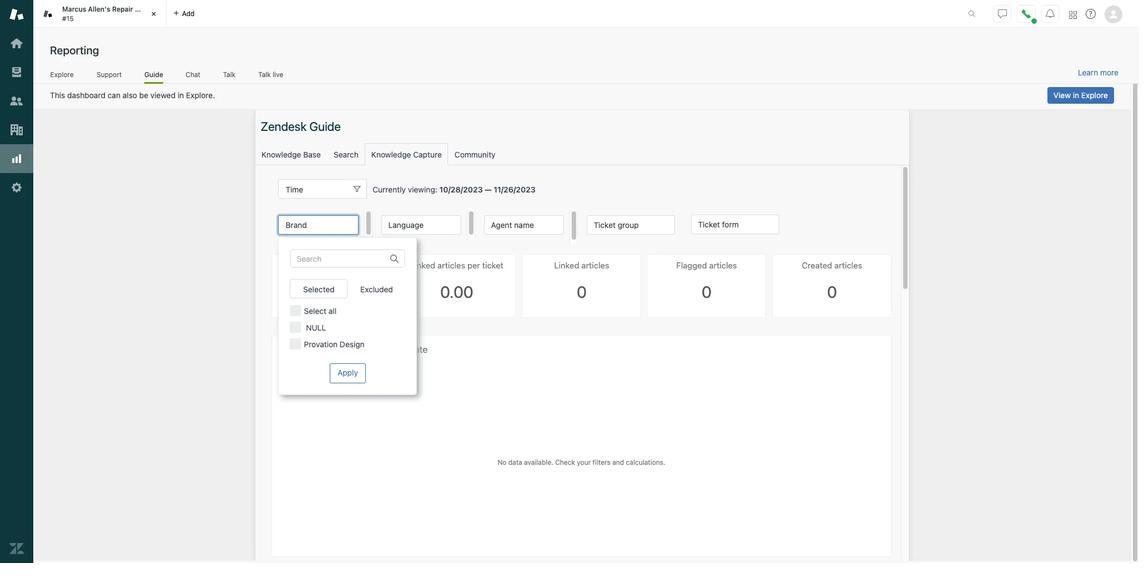 Task type: locate. For each thing, give the bounding box(es) containing it.
1 in from the left
[[178, 91, 184, 100]]

view in explore
[[1054, 91, 1109, 100]]

talk left live
[[258, 70, 271, 79]]

explore up this
[[50, 70, 74, 79]]

chat
[[186, 70, 200, 79]]

in right viewed
[[178, 91, 184, 100]]

get help image
[[1086, 9, 1096, 19]]

in right view
[[1074, 91, 1080, 100]]

1 vertical spatial explore
[[1082, 91, 1109, 100]]

zendesk image
[[9, 542, 24, 557]]

learn more
[[1079, 68, 1119, 77]]

0 horizontal spatial explore
[[50, 70, 74, 79]]

0 vertical spatial explore
[[50, 70, 74, 79]]

button displays agent's chat status as invisible. image
[[999, 9, 1008, 18]]

tab
[[33, 0, 167, 28]]

in
[[178, 91, 184, 100], [1074, 91, 1080, 100]]

guide
[[144, 70, 163, 79]]

in inside button
[[1074, 91, 1080, 100]]

marcus
[[62, 5, 86, 13]]

2 in from the left
[[1074, 91, 1080, 100]]

1 talk from the left
[[223, 70, 236, 79]]

explore
[[50, 70, 74, 79], [1082, 91, 1109, 100]]

allen's
[[88, 5, 110, 13]]

views image
[[9, 65, 24, 79]]

can
[[108, 91, 121, 100]]

be
[[139, 91, 148, 100]]

reporting
[[50, 44, 99, 57]]

talk
[[223, 70, 236, 79], [258, 70, 271, 79]]

tabs tab list
[[33, 0, 957, 28]]

1 horizontal spatial explore
[[1082, 91, 1109, 100]]

talk right chat
[[223, 70, 236, 79]]

talk live link
[[258, 70, 284, 82]]

1 horizontal spatial in
[[1074, 91, 1080, 100]]

support
[[97, 70, 122, 79]]

view in explore button
[[1048, 87, 1115, 104]]

0 horizontal spatial in
[[178, 91, 184, 100]]

repair
[[112, 5, 133, 13]]

learn
[[1079, 68, 1099, 77]]

ticket
[[135, 5, 155, 13]]

explore down learn more link
[[1082, 91, 1109, 100]]

learn more link
[[1079, 68, 1119, 78]]

0 horizontal spatial talk
[[223, 70, 236, 79]]

1 horizontal spatial talk
[[258, 70, 271, 79]]

2 talk from the left
[[258, 70, 271, 79]]

guide link
[[144, 70, 163, 84]]

zendesk products image
[[1070, 11, 1078, 19]]



Task type: describe. For each thing, give the bounding box(es) containing it.
explore inside view in explore button
[[1082, 91, 1109, 100]]

explore inside explore 'link'
[[50, 70, 74, 79]]

get started image
[[9, 36, 24, 51]]

explore link
[[50, 70, 74, 82]]

marcus allen's repair ticket #15
[[62, 5, 155, 22]]

this
[[50, 91, 65, 100]]

viewed
[[150, 91, 176, 100]]

this dashboard can also be viewed in explore.
[[50, 91, 215, 100]]

live
[[273, 70, 283, 79]]

zendesk support image
[[9, 7, 24, 22]]

add
[[182, 9, 195, 17]]

support link
[[96, 70, 122, 82]]

notifications image
[[1046, 9, 1055, 18]]

chat link
[[186, 70, 201, 82]]

also
[[123, 91, 137, 100]]

talk live
[[258, 70, 283, 79]]

customers image
[[9, 94, 24, 108]]

explore.
[[186, 91, 215, 100]]

add button
[[167, 0, 201, 27]]

organizations image
[[9, 123, 24, 137]]

talk for talk live
[[258, 70, 271, 79]]

talk link
[[223, 70, 236, 82]]

close image
[[148, 8, 159, 19]]

tab containing marcus allen's repair ticket
[[33, 0, 167, 28]]

reporting image
[[9, 152, 24, 166]]

admin image
[[9, 181, 24, 195]]

main element
[[0, 0, 33, 564]]

view
[[1054, 91, 1071, 100]]

talk for talk
[[223, 70, 236, 79]]

#15
[[62, 14, 74, 22]]

more
[[1101, 68, 1119, 77]]

dashboard
[[67, 91, 106, 100]]



Task type: vqa. For each thing, say whether or not it's contained in the screenshot.
And
no



